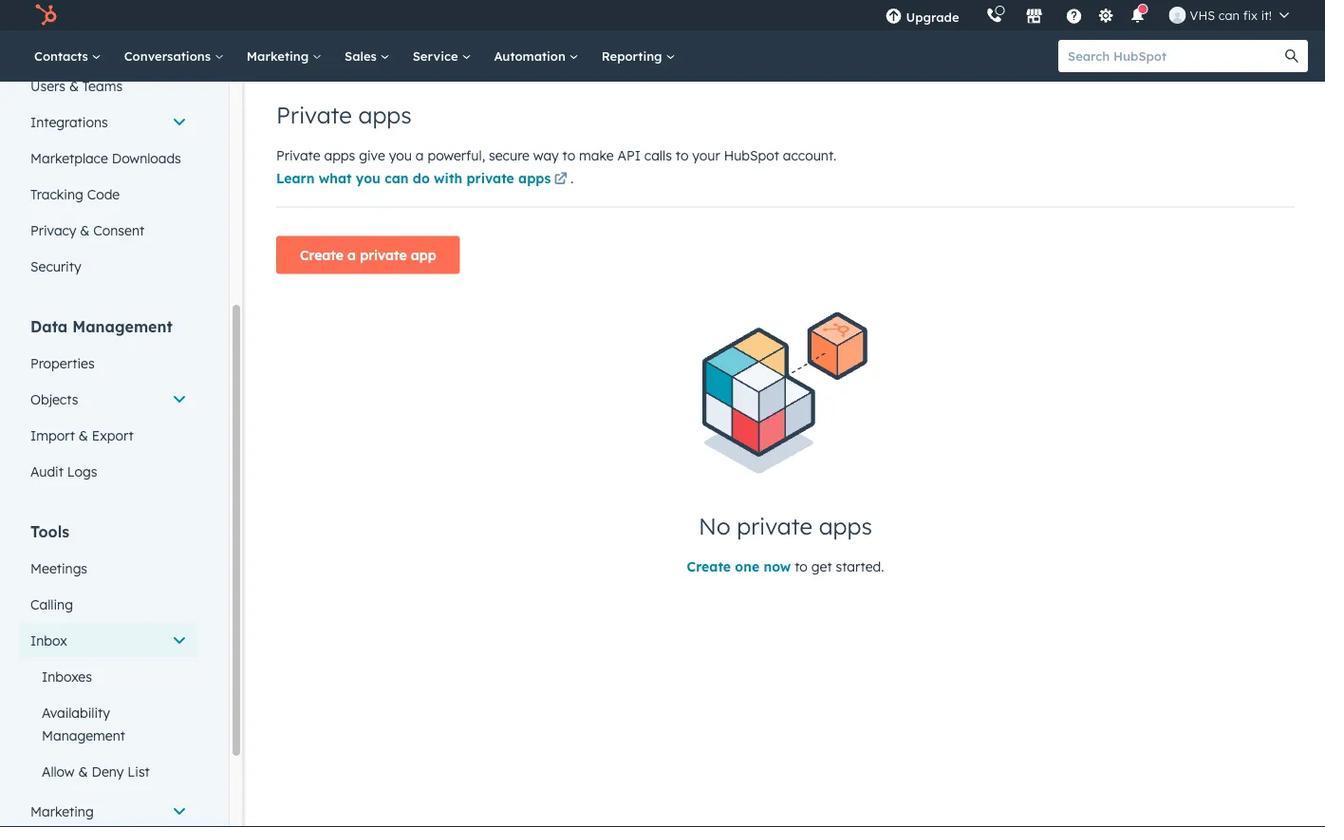Task type: describe. For each thing, give the bounding box(es) containing it.
list
[[128, 763, 150, 780]]

objects
[[30, 391, 78, 408]]

privacy & consent
[[30, 222, 144, 239]]

service
[[413, 48, 462, 64]]

started.
[[836, 558, 884, 575]]

inbox button
[[19, 623, 198, 659]]

import & export link
[[19, 418, 198, 454]]

data management
[[30, 317, 173, 336]]

powerful,
[[428, 147, 485, 164]]

marketing button
[[19, 794, 198, 827]]

apps up the what
[[324, 147, 355, 164]]

.
[[571, 170, 574, 187]]

sales link
[[333, 30, 401, 82]]

users & teams link
[[19, 68, 198, 104]]

marketing link
[[235, 30, 333, 82]]

settings image
[[1098, 8, 1115, 25]]

tracking code link
[[19, 177, 198, 213]]

learn what you can do with private apps
[[276, 170, 551, 187]]

inbox
[[30, 632, 67, 649]]

vhs
[[1190, 7, 1216, 23]]

can inside popup button
[[1219, 7, 1240, 23]]

automation link
[[483, 30, 590, 82]]

do
[[413, 170, 430, 187]]

privacy & consent link
[[19, 213, 198, 249]]

secure
[[489, 147, 530, 164]]

1 vertical spatial can
[[385, 170, 409, 187]]

availability
[[42, 705, 110, 721]]

private for private apps give you a powerful, secure way to make api calls to your hubspot account.
[[276, 147, 321, 164]]

to inside no private apps 'alert'
[[795, 558, 808, 575]]

apps inside learn what you can do with private apps link
[[519, 170, 551, 187]]

one
[[735, 558, 760, 575]]

account.
[[783, 147, 837, 164]]

& for privacy
[[80, 222, 90, 239]]

properties
[[30, 355, 95, 372]]

sales
[[345, 48, 380, 64]]

hubspot image
[[34, 4, 57, 27]]

conversations
[[124, 48, 214, 64]]

hubspot link
[[23, 4, 71, 27]]

notifications image
[[1130, 9, 1147, 26]]

help image
[[1066, 9, 1083, 26]]

logs
[[67, 463, 97, 480]]

0 horizontal spatial you
[[356, 170, 381, 187]]

now
[[764, 558, 791, 575]]

a inside button
[[348, 246, 356, 263]]

integrations button
[[19, 104, 198, 141]]

allow & deny list link
[[19, 754, 198, 790]]

notifications button
[[1122, 0, 1154, 30]]

export
[[92, 427, 134, 444]]

tracking code
[[30, 186, 120, 203]]

data
[[30, 317, 68, 336]]

management for availability
[[42, 727, 125, 744]]

app
[[411, 246, 437, 263]]

tracking
[[30, 186, 83, 203]]

contacts link
[[23, 30, 113, 82]]

fix
[[1244, 7, 1258, 23]]

consent
[[93, 222, 144, 239]]

upgrade image
[[885, 9, 903, 26]]

import & export
[[30, 427, 134, 444]]

properties link
[[19, 346, 198, 382]]

calling link
[[19, 587, 198, 623]]

create one now to get started.
[[687, 558, 884, 575]]

deny
[[92, 763, 124, 780]]

create for create a private app
[[300, 246, 344, 263]]

no
[[699, 512, 731, 540]]

privacy
[[30, 222, 76, 239]]

objects button
[[19, 382, 198, 418]]

meetings link
[[19, 551, 198, 587]]

availability management link
[[19, 695, 198, 754]]

marketing inside button
[[30, 803, 94, 820]]

allow
[[42, 763, 75, 780]]

private inside button
[[360, 246, 407, 263]]

terry turtle image
[[1170, 7, 1187, 24]]

& for allow
[[78, 763, 88, 780]]

1 horizontal spatial a
[[416, 147, 424, 164]]

it!
[[1262, 7, 1272, 23]]

what
[[319, 170, 352, 187]]

learn what you can do with private apps link
[[276, 169, 571, 191]]

integrations
[[30, 114, 108, 131]]

calling icon image
[[986, 7, 1003, 24]]

link opens in a new window image
[[554, 173, 568, 187]]

import
[[30, 427, 75, 444]]

security
[[30, 258, 81, 275]]

calling
[[30, 596, 73, 613]]

marketplaces button
[[1015, 0, 1055, 30]]

inboxes
[[42, 669, 92, 685]]

users
[[30, 78, 65, 94]]

search button
[[1276, 40, 1309, 72]]

give
[[359, 147, 385, 164]]



Task type: vqa. For each thing, say whether or not it's contained in the screenshot.
BANNER
no



Task type: locate. For each thing, give the bounding box(es) containing it.
tools element
[[19, 521, 198, 827]]

vhs can fix it! button
[[1158, 0, 1301, 30]]

menu containing vhs can fix it!
[[872, 0, 1303, 30]]

& inside users & teams link
[[69, 78, 79, 94]]

management up the properties link
[[72, 317, 173, 336]]

automation
[[494, 48, 570, 64]]

help button
[[1058, 0, 1091, 30]]

tools
[[30, 522, 69, 541]]

& left export
[[79, 427, 88, 444]]

0 horizontal spatial marketing
[[30, 803, 94, 820]]

0 horizontal spatial a
[[348, 246, 356, 263]]

conversations link
[[113, 30, 235, 82]]

private up the "learn"
[[276, 147, 321, 164]]

0 vertical spatial private
[[467, 170, 515, 187]]

Search HubSpot search field
[[1059, 40, 1291, 72]]

private apps
[[276, 101, 412, 129]]

marketplace
[[30, 150, 108, 167]]

& inside import & export "link"
[[79, 427, 88, 444]]

1 vertical spatial a
[[348, 246, 356, 263]]

marketplace downloads link
[[19, 141, 198, 177]]

management for data
[[72, 317, 173, 336]]

you
[[389, 147, 412, 164], [356, 170, 381, 187]]

a left app
[[348, 246, 356, 263]]

management inside availability management link
[[42, 727, 125, 744]]

private down "marketing" link
[[276, 101, 352, 129]]

create down the what
[[300, 246, 344, 263]]

a up do on the left top of the page
[[416, 147, 424, 164]]

settings link
[[1094, 5, 1118, 25]]

private
[[467, 170, 515, 187], [360, 246, 407, 263], [737, 512, 813, 540]]

private up "now" at the bottom right of the page
[[737, 512, 813, 540]]

0 horizontal spatial private
[[360, 246, 407, 263]]

1 vertical spatial create
[[687, 558, 731, 575]]

apps inside no private apps 'alert'
[[819, 512, 873, 540]]

way
[[534, 147, 559, 164]]

1 horizontal spatial private
[[467, 170, 515, 187]]

can left fix
[[1219, 7, 1240, 23]]

marketplaces image
[[1026, 9, 1043, 26]]

2 horizontal spatial private
[[737, 512, 813, 540]]

& for users
[[69, 78, 79, 94]]

marketing left sales
[[247, 48, 312, 64]]

hubspot
[[724, 147, 780, 164]]

private for private apps
[[276, 101, 352, 129]]

1 vertical spatial private
[[276, 147, 321, 164]]

teams
[[82, 78, 123, 94]]

marketplace downloads
[[30, 150, 181, 167]]

allow & deny list
[[42, 763, 150, 780]]

1 horizontal spatial can
[[1219, 7, 1240, 23]]

& inside allow & deny list link
[[78, 763, 88, 780]]

0 vertical spatial management
[[72, 317, 173, 336]]

reporting
[[602, 48, 666, 64]]

& inside the privacy & consent link
[[80, 222, 90, 239]]

upgrade
[[906, 9, 960, 25]]

search image
[[1286, 49, 1299, 63]]

service link
[[401, 30, 483, 82]]

api
[[618, 147, 641, 164]]

no private apps alert
[[276, 312, 1295, 578]]

& right privacy
[[80, 222, 90, 239]]

users & teams
[[30, 78, 123, 94]]

1 horizontal spatial create
[[687, 558, 731, 575]]

1 vertical spatial marketing
[[30, 803, 94, 820]]

& left "deny"
[[78, 763, 88, 780]]

can
[[1219, 7, 1240, 23], [385, 170, 409, 187]]

menu item
[[973, 0, 977, 30]]

apps up give
[[358, 101, 412, 129]]

& for import
[[79, 427, 88, 444]]

management
[[72, 317, 173, 336], [42, 727, 125, 744]]

a
[[416, 147, 424, 164], [348, 246, 356, 263]]

create
[[300, 246, 344, 263], [687, 558, 731, 575]]

you down give
[[356, 170, 381, 187]]

apps
[[358, 101, 412, 129], [324, 147, 355, 164], [519, 170, 551, 187], [819, 512, 873, 540]]

with
[[434, 170, 463, 187]]

2 private from the top
[[276, 147, 321, 164]]

1 vertical spatial private
[[360, 246, 407, 263]]

private down secure
[[467, 170, 515, 187]]

can left do on the left top of the page
[[385, 170, 409, 187]]

2 horizontal spatial to
[[795, 558, 808, 575]]

you up learn what you can do with private apps
[[389, 147, 412, 164]]

audit
[[30, 463, 64, 480]]

management inside data management element
[[72, 317, 173, 336]]

&
[[69, 78, 79, 94], [80, 222, 90, 239], [79, 427, 88, 444], [78, 763, 88, 780]]

no private apps
[[699, 512, 873, 540]]

private left app
[[360, 246, 407, 263]]

audit logs link
[[19, 454, 198, 490]]

contacts
[[34, 48, 92, 64]]

1 vertical spatial management
[[42, 727, 125, 744]]

get
[[812, 558, 832, 575]]

reporting link
[[590, 30, 687, 82]]

marketing
[[247, 48, 312, 64], [30, 803, 94, 820]]

downloads
[[112, 150, 181, 167]]

0 horizontal spatial to
[[563, 147, 576, 164]]

0 vertical spatial private
[[276, 101, 352, 129]]

1 horizontal spatial to
[[676, 147, 689, 164]]

to left get on the bottom right
[[795, 558, 808, 575]]

create for create one now to get started.
[[687, 558, 731, 575]]

data management element
[[19, 316, 198, 490]]

create a private app
[[300, 246, 437, 263]]

0 vertical spatial can
[[1219, 7, 1240, 23]]

create inside button
[[300, 246, 344, 263]]

apps up started.
[[819, 512, 873, 540]]

0 horizontal spatial can
[[385, 170, 409, 187]]

0 vertical spatial a
[[416, 147, 424, 164]]

apps down way
[[519, 170, 551, 187]]

1 horizontal spatial you
[[389, 147, 412, 164]]

link opens in a new window image
[[554, 169, 568, 191]]

0 vertical spatial create
[[300, 246, 344, 263]]

1 horizontal spatial marketing
[[247, 48, 312, 64]]

management down availability
[[42, 727, 125, 744]]

create one now button
[[687, 556, 791, 578]]

make
[[579, 147, 614, 164]]

0 horizontal spatial create
[[300, 246, 344, 263]]

create left the one
[[687, 558, 731, 575]]

meetings
[[30, 560, 87, 577]]

menu
[[872, 0, 1303, 30]]

to right calls
[[676, 147, 689, 164]]

vhs can fix it!
[[1190, 7, 1272, 23]]

calling icon button
[[979, 3, 1011, 28]]

calls
[[645, 147, 672, 164]]

to
[[563, 147, 576, 164], [676, 147, 689, 164], [795, 558, 808, 575]]

0 vertical spatial you
[[389, 147, 412, 164]]

2 vertical spatial private
[[737, 512, 813, 540]]

security link
[[19, 249, 198, 285]]

your
[[693, 147, 720, 164]]

1 private from the top
[[276, 101, 352, 129]]

0 vertical spatial marketing
[[247, 48, 312, 64]]

code
[[87, 186, 120, 203]]

create inside no private apps 'alert'
[[687, 558, 731, 575]]

private inside 'alert'
[[737, 512, 813, 540]]

private apps give you a powerful, secure way to make api calls to your hubspot account.
[[276, 147, 837, 164]]

to right way
[[563, 147, 576, 164]]

private
[[276, 101, 352, 129], [276, 147, 321, 164]]

learn
[[276, 170, 315, 187]]

& right users
[[69, 78, 79, 94]]

1 vertical spatial you
[[356, 170, 381, 187]]

audit logs
[[30, 463, 97, 480]]

marketing down allow
[[30, 803, 94, 820]]

create a private app button
[[276, 236, 460, 274]]



